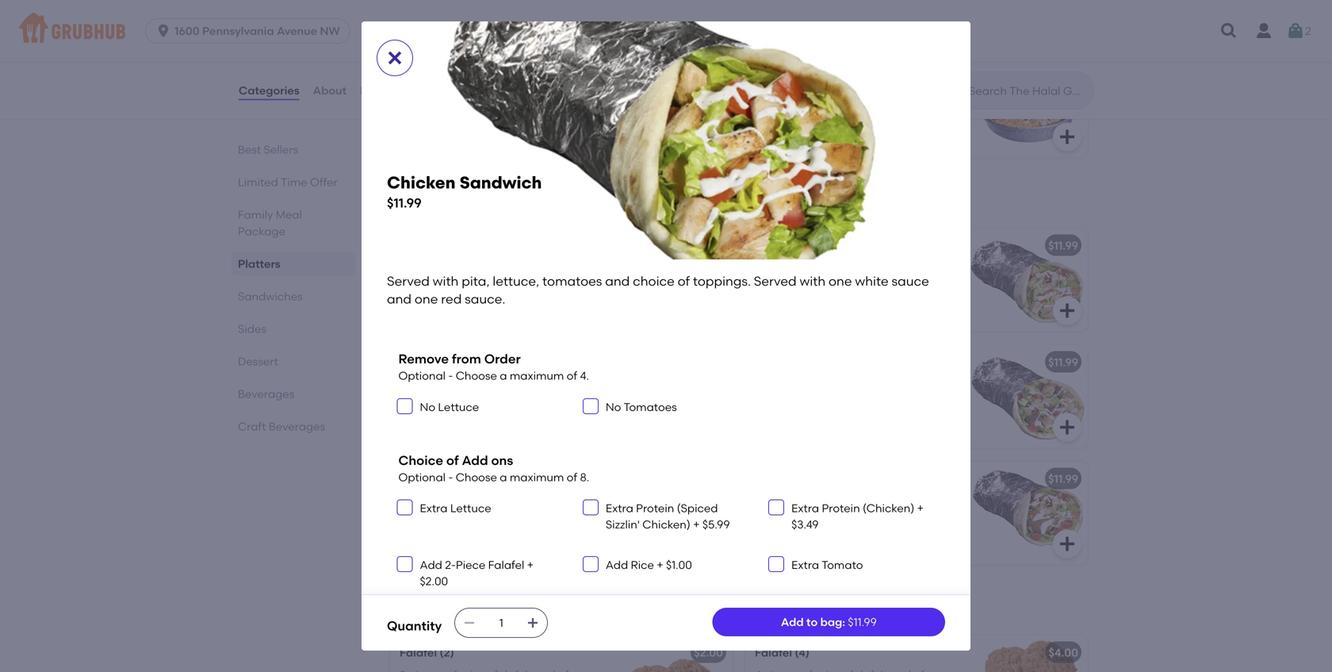 Task type: describe. For each thing, give the bounding box(es) containing it.
optional inside remove from order optional - choose a maximum of 4.
[[399, 369, 446, 382]]

optional inside choice of add ons optional - choose a maximum of 8.
[[399, 470, 446, 484]]

8.
[[580, 470, 590, 484]]

1 vertical spatial $2.00
[[694, 646, 724, 659]]

a inside choice of add ons optional - choose a maximum of 8.
[[500, 470, 507, 484]]

avenue
[[277, 24, 317, 38]]

falafel platter image
[[614, 0, 733, 41]]

chicken sandwich
[[755, 239, 856, 252]]

beef
[[447, 510, 472, 524]]

about button
[[312, 62, 348, 119]]

combo for with
[[875, 494, 913, 508]]

falafel (4)
[[755, 646, 810, 659]]

2
[[1306, 24, 1312, 38]]

chicken sandwich $11.99
[[387, 173, 542, 211]]

white inside sandwich served with combo of falafel & beef gyro.  served with one white sauce and one red sauce.
[[400, 527, 429, 540]]

lettuce for ons
[[451, 502, 492, 515]]

beef for beef gyro & falafel platter
[[400, 65, 425, 78]]

falafel sandwich image
[[614, 345, 733, 448]]

family
[[238, 208, 273, 221]]

0 vertical spatial beverages
[[238, 387, 295, 401]]

$12.99 for beef gyro & falafel platter
[[687, 65, 720, 78]]

$11.99 button
[[746, 345, 1089, 448]]

chicken & beef gyro sandwich image
[[970, 345, 1089, 448]]

2-
[[445, 558, 456, 572]]

about
[[313, 84, 347, 97]]

tomatoes
[[624, 400, 677, 414]]

falafel
[[400, 510, 434, 524]]

sauce. inside sandwich served with combo of falafel & beef gyro.  served with one white sauce and one red sauce.
[[535, 527, 570, 540]]

1600 pennsylvania avenue nw button
[[145, 18, 357, 44]]

ons
[[491, 452, 513, 468]]

2 platter from the left
[[854, 65, 891, 78]]

sandwich inside "sandwich served with combo of chicken & falafel.  served with one white sauce and one red sauce."
[[755, 494, 808, 508]]

from
[[452, 351, 481, 367]]

reviews button
[[359, 62, 405, 119]]

sauce. inside "sandwich served with combo of chicken & falafel.  served with one white sauce and one red sauce."
[[890, 527, 925, 540]]

& inside sandwich served with combo of falafel & beef gyro.  served with one white sauce and one red sauce.
[[436, 510, 445, 524]]

Search The Halal Guys (Dupont Circle, DC) search field
[[968, 83, 1089, 98]]

craft beverages
[[238, 420, 325, 433]]

(4)
[[795, 646, 810, 659]]

gyro.
[[474, 510, 501, 524]]

1 platter from the left
[[507, 65, 544, 78]]

served inside "sandwich served with combo of chicken & falafel.  served with one white sauce and one red sauce."
[[850, 510, 887, 524]]

meal
[[276, 208, 302, 221]]

$11.99 inside button
[[1049, 355, 1079, 369]]

extra for extra protein (spiced sizzlin' chicken)
[[606, 502, 634, 515]]

limited time offer
[[238, 175, 338, 189]]

categories
[[239, 84, 300, 97]]

+ right "rice"
[[657, 558, 664, 572]]

Input item quantity number field
[[484, 609, 519, 637]]

$5.99
[[703, 518, 730, 531]]

beef gyro & falafel sandwich
[[400, 472, 561, 485]]

remove from order optional - choose a maximum of 4.
[[399, 351, 590, 382]]

+ $5.99
[[691, 518, 730, 531]]

1 vertical spatial beverages
[[269, 420, 325, 433]]

chicken & beef gyro platter image
[[970, 0, 1089, 41]]

add inside choice of add ons optional - choose a maximum of 8.
[[462, 452, 488, 468]]

(2)
[[440, 646, 454, 659]]

bag:
[[821, 615, 846, 629]]

sauce inside "sandwich served with combo of chicken & falafel.  served with one white sauce and one red sauce."
[[787, 527, 820, 540]]

extra tomato
[[792, 558, 864, 572]]

maximum inside choice of add ons optional - choose a maximum of 8.
[[510, 470, 564, 484]]

chicken
[[755, 510, 797, 524]]

chicken & falafel platter
[[755, 65, 891, 78]]

order
[[485, 351, 521, 367]]

choose inside choice of add ons optional - choose a maximum of 8.
[[456, 470, 497, 484]]

time
[[281, 175, 308, 189]]

+ inside add 2-piece falafel + $2.00
[[527, 558, 534, 572]]

+ down (spiced at the right of the page
[[694, 518, 700, 531]]

$1.00
[[666, 558, 693, 572]]

1 vertical spatial sandwiches
[[238, 290, 303, 303]]

no for no lettuce
[[420, 400, 436, 414]]

add for add 2-piece falafel + $2.00
[[420, 558, 443, 572]]

2 button
[[1287, 17, 1312, 45]]

sandwich served with combo of falafel & beef gyro.  served with one white sauce and one red sauce.
[[400, 494, 589, 540]]

pita, up 'from'
[[462, 273, 490, 289]]

protein for chicken)
[[636, 502, 675, 515]]

chicken & falafel sandwich image
[[970, 461, 1089, 564]]

chicken sandwich image
[[970, 228, 1089, 331]]

tomato
[[822, 558, 864, 572]]

beef gyro & falafel sandwich image
[[614, 461, 733, 564]]

nw
[[320, 24, 340, 38]]

no tomatoes
[[606, 400, 677, 414]]

1600
[[175, 24, 200, 38]]

red inside sandwich served with combo of falafel & beef gyro.  served with one white sauce and one red sauce.
[[514, 527, 532, 540]]

reviews
[[360, 84, 404, 97]]

maximum inside remove from order optional - choose a maximum of 4.
[[510, 369, 564, 382]]

and inside sandwich served with combo of falafel & beef gyro.  served with one white sauce and one red sauce.
[[467, 527, 488, 540]]

sandwich inside chicken sandwich $11.99
[[460, 173, 542, 193]]

add for add to bag: $11.99
[[781, 615, 804, 629]]

falafel (2) image
[[614, 635, 733, 672]]

choice of add ons optional - choose a maximum of 8.
[[399, 452, 590, 484]]

choose inside remove from order optional - choose a maximum of 4.
[[456, 369, 497, 382]]



Task type: vqa. For each thing, say whether or not it's contained in the screenshot.
EMPANADA Beef - GF button
no



Task type: locate. For each thing, give the bounding box(es) containing it.
sellers
[[264, 143, 298, 156]]

1 horizontal spatial platter
[[854, 65, 891, 78]]

protein for $3.49
[[822, 502, 861, 515]]

$2.00
[[420, 574, 448, 588], [694, 646, 724, 659]]

beverages
[[238, 387, 295, 401], [269, 420, 325, 433]]

svg image
[[386, 48, 405, 67], [703, 127, 722, 146], [1058, 127, 1077, 146], [1058, 301, 1077, 320], [586, 401, 596, 411], [1058, 418, 1077, 437], [586, 503, 596, 512], [772, 503, 782, 512], [586, 559, 596, 569], [772, 559, 782, 569], [527, 616, 540, 629]]

1 $12.99 + from the left
[[687, 65, 726, 78]]

no
[[420, 400, 436, 414], [606, 400, 622, 414]]

sandwich served with combo of chicken & falafel.  served with one white sauce and one red sauce.
[[755, 494, 935, 540]]

extra for extra protein (chicken) + $3.49
[[792, 502, 820, 515]]

- inside choice of add ons optional - choose a maximum of 8.
[[449, 470, 453, 484]]

lettuce,
[[492, 261, 532, 275], [847, 261, 888, 275], [493, 273, 540, 289], [492, 378, 532, 391]]

served inside "sandwich served with combo of chicken & falafel.  served with one white sauce and one red sauce."
[[811, 494, 847, 508]]

falafel (2)
[[400, 646, 454, 659]]

+ right piece
[[527, 558, 534, 572]]

1 optional from the top
[[399, 369, 446, 382]]

$2.00 left falafel (4)
[[694, 646, 724, 659]]

lettuce for optional
[[438, 400, 479, 414]]

add left to
[[781, 615, 804, 629]]

extra up sizzlin'
[[606, 502, 634, 515]]

pita, down chicken sandwich $11.99
[[465, 261, 489, 275]]

toppings.
[[693, 273, 751, 289], [476, 277, 527, 291], [832, 277, 882, 291], [476, 394, 527, 407]]

main navigation navigation
[[0, 0, 1333, 62]]

$12.99 up search the halal guys (dupont circle, dc) search box
[[1043, 65, 1075, 78]]

1 horizontal spatial served
[[811, 494, 847, 508]]

sandwiches
[[387, 191, 488, 211], [238, 290, 303, 303]]

0 vertical spatial lettuce
[[438, 400, 479, 414]]

one
[[829, 273, 853, 289], [415, 291, 438, 307], [400, 293, 420, 307], [514, 293, 534, 307], [755, 293, 776, 307], [869, 293, 890, 307], [400, 410, 420, 423], [514, 410, 534, 423], [569, 510, 589, 524], [915, 510, 935, 524], [491, 527, 511, 540], [846, 527, 867, 540]]

add left "rice"
[[606, 558, 629, 572]]

falafel.
[[811, 510, 847, 524]]

1 vertical spatial optional
[[399, 470, 446, 484]]

dessert
[[238, 355, 278, 368]]

falafel inside add 2-piece falafel + $2.00
[[488, 558, 525, 572]]

extra inside extra protein (chicken) + $3.49
[[792, 502, 820, 515]]

add to bag: $11.99
[[781, 615, 877, 629]]

combo for served
[[519, 494, 558, 508]]

gyro for beef gyro & falafel sandwich
[[427, 472, 453, 485]]

1 a from the top
[[500, 369, 507, 382]]

to
[[807, 615, 818, 629]]

+ inside extra protein (chicken) + $3.49
[[918, 502, 924, 515]]

a down "ons"
[[500, 470, 507, 484]]

quantity
[[387, 618, 442, 634]]

falafel
[[467, 65, 505, 78], [814, 65, 851, 78], [400, 355, 437, 369], [467, 472, 505, 485], [488, 558, 525, 572], [400, 646, 437, 659], [755, 646, 793, 659]]

served
[[400, 261, 437, 275], [755, 261, 792, 275], [387, 273, 430, 289], [754, 273, 797, 289], [529, 277, 566, 291], [885, 277, 922, 291], [400, 378, 437, 391], [529, 394, 566, 407], [504, 510, 541, 524], [850, 510, 887, 524]]

1 horizontal spatial combo
[[875, 494, 913, 508]]

0 horizontal spatial combo
[[519, 494, 558, 508]]

2 maximum from the top
[[510, 470, 564, 484]]

white
[[856, 273, 889, 289], [423, 293, 452, 307], [778, 293, 807, 307], [423, 410, 452, 423], [400, 527, 429, 540], [755, 527, 784, 540]]

package
[[238, 225, 286, 238]]

0 vertical spatial sandwiches
[[387, 191, 488, 211]]

sauce inside sandwich served with combo of falafel & beef gyro.  served with one white sauce and one red sauce.
[[432, 527, 464, 540]]

red inside "sandwich served with combo of chicken & falafel.  served with one white sauce and one red sauce."
[[869, 527, 887, 540]]

extra up $3.49
[[792, 502, 820, 515]]

1 vertical spatial choose
[[456, 470, 497, 484]]

extra left tomato
[[792, 558, 820, 572]]

0 horizontal spatial $2.00
[[420, 574, 448, 588]]

1 no from the left
[[420, 400, 436, 414]]

2 optional from the top
[[399, 470, 446, 484]]

white inside "sandwich served with combo of chicken & falafel.  served with one white sauce and one red sauce."
[[755, 527, 784, 540]]

optional
[[399, 369, 446, 382], [399, 470, 446, 484]]

0 horizontal spatial $12.99 +
[[687, 65, 726, 78]]

choice
[[633, 273, 675, 289], [424, 277, 460, 291], [779, 277, 816, 291], [424, 394, 460, 407]]

0 horizontal spatial sandwiches
[[238, 290, 303, 303]]

maximum
[[510, 369, 564, 382], [510, 470, 564, 484]]

0 vertical spatial choose
[[456, 369, 497, 382]]

$12.99 + up search the halal guys (dupont circle, dc) search box
[[1043, 65, 1082, 78]]

offer
[[310, 175, 338, 189]]

0 horizontal spatial protein
[[636, 502, 675, 515]]

served with pita, lettuce, tomatoes and choice of toppings. served with one white sauce and one red sauce.
[[400, 261, 593, 307], [755, 261, 948, 307], [387, 273, 933, 307], [400, 378, 593, 423]]

- down falafel sandwich
[[449, 369, 453, 382]]

best sellers
[[238, 143, 298, 156]]

red
[[441, 291, 462, 307], [537, 293, 555, 307], [892, 293, 910, 307], [537, 410, 555, 423], [514, 527, 532, 540], [869, 527, 887, 540]]

1 horizontal spatial no
[[606, 400, 622, 414]]

-
[[449, 369, 453, 382], [449, 470, 453, 484]]

piece
[[456, 558, 486, 572]]

falafel sandwich
[[400, 355, 494, 369]]

$4.00
[[1049, 646, 1079, 659]]

categories button
[[238, 62, 300, 119]]

extra protein (spiced sizzlin' chicken)
[[606, 502, 718, 531]]

protein left '(chicken)'
[[822, 502, 861, 515]]

$12.99 + for chicken & falafel platter
[[1043, 65, 1082, 78]]

+ down the main navigation navigation
[[720, 65, 726, 78]]

$12.99 + for beef gyro & falafel platter
[[687, 65, 726, 78]]

and
[[606, 273, 630, 289], [400, 277, 421, 291], [755, 277, 777, 291], [387, 291, 412, 307], [490, 293, 511, 307], [845, 293, 867, 307], [400, 394, 421, 407], [490, 410, 511, 423], [467, 527, 488, 540], [822, 527, 844, 540]]

2 gyro from the top
[[427, 472, 453, 485]]

1 vertical spatial beef
[[400, 472, 425, 485]]

lettuce down falafel sandwich
[[438, 400, 479, 414]]

falafel (4) image
[[970, 635, 1089, 672]]

0 vertical spatial maximum
[[510, 369, 564, 382]]

2 vertical spatial chicken
[[755, 239, 800, 252]]

svg image inside 2 button
[[1287, 21, 1306, 40]]

rice
[[631, 558, 654, 572]]

sandwich inside sandwich served with combo of falafel & beef gyro.  served with one white sauce and one red sauce.
[[400, 494, 453, 508]]

pita, down chicken sandwich
[[820, 261, 845, 275]]

- inside remove from order optional - choose a maximum of 4.
[[449, 369, 453, 382]]

0 horizontal spatial $12.99
[[687, 65, 720, 78]]

no left "tomatoes"
[[606, 400, 622, 414]]

& inside "sandwich served with combo of chicken & falafel.  served with one white sauce and one red sauce."
[[800, 510, 808, 524]]

0 horizontal spatial no
[[420, 400, 436, 414]]

sandwich
[[460, 173, 542, 193], [803, 239, 856, 252], [440, 355, 494, 369], [507, 472, 561, 485], [400, 494, 453, 508], [755, 494, 808, 508]]

chicken inside chicken sandwich $11.99
[[387, 173, 456, 193]]

extra inside extra protein (spiced sizzlin' chicken)
[[606, 502, 634, 515]]

1 maximum from the top
[[510, 369, 564, 382]]

combo inside "sandwich served with combo of chicken & falafel.  served with one white sauce and one red sauce."
[[875, 494, 913, 508]]

1 vertical spatial a
[[500, 470, 507, 484]]

lettuce down beef gyro & falafel sandwich
[[451, 502, 492, 515]]

of inside remove from order optional - choose a maximum of 4.
[[567, 369, 578, 382]]

2 protein from the left
[[822, 502, 861, 515]]

choose
[[456, 369, 497, 382], [456, 470, 497, 484]]

+ right '(chicken)'
[[918, 502, 924, 515]]

beef gyro & falafel platter
[[400, 65, 544, 78]]

2 - from the top
[[449, 470, 453, 484]]

optional down the choice
[[399, 470, 446, 484]]

$12.99 down the main navigation navigation
[[687, 65, 720, 78]]

1 horizontal spatial $12.99
[[1043, 65, 1075, 78]]

extra down the choice
[[420, 502, 448, 515]]

chicken
[[755, 65, 800, 78], [387, 173, 456, 193], [755, 239, 800, 252]]

add
[[462, 452, 488, 468], [420, 558, 443, 572], [606, 558, 629, 572], [781, 615, 804, 629]]

0 vertical spatial beef
[[400, 65, 425, 78]]

2 no from the left
[[606, 400, 622, 414]]

$11.99
[[387, 195, 422, 211], [693, 239, 724, 252], [1049, 239, 1079, 252], [1049, 355, 1079, 369], [1049, 472, 1079, 485], [848, 615, 877, 629]]

choose down "ons"
[[456, 470, 497, 484]]

add rice + $1.00
[[606, 558, 693, 572]]

1 vertical spatial chicken
[[387, 173, 456, 193]]

svg image inside 1600 pennsylvania avenue nw 'button'
[[156, 23, 171, 39]]

2 a from the top
[[500, 470, 507, 484]]

extra for extra lettuce
[[420, 502, 448, 515]]

remove
[[399, 351, 449, 367]]

2 served from the left
[[811, 494, 847, 508]]

add 2-piece falafel + $2.00
[[420, 558, 534, 588]]

- up extra lettuce at the left bottom
[[449, 470, 453, 484]]

best
[[238, 143, 261, 156]]

served up the 'beef'
[[456, 494, 491, 508]]

no for no tomatoes
[[606, 400, 622, 414]]

of
[[678, 273, 690, 289], [463, 277, 474, 291], [818, 277, 829, 291], [567, 369, 578, 382], [463, 394, 474, 407], [447, 452, 459, 468], [567, 470, 578, 484], [560, 494, 571, 508], [916, 494, 926, 508]]

no lettuce
[[420, 400, 479, 414]]

1 combo from the left
[[519, 494, 558, 508]]

1 served from the left
[[456, 494, 491, 508]]

0 vertical spatial chicken
[[755, 65, 800, 78]]

gyro down the choice
[[427, 472, 453, 485]]

maximum down order
[[510, 369, 564, 382]]

$2.00 inside add 2-piece falafel + $2.00
[[420, 574, 448, 588]]

(spiced
[[677, 502, 718, 515]]

0 horizontal spatial platter
[[507, 65, 544, 78]]

0 horizontal spatial served
[[456, 494, 491, 508]]

$12.99
[[687, 65, 720, 78], [1043, 65, 1075, 78]]

beef up reviews
[[400, 65, 425, 78]]

+
[[720, 65, 726, 78], [1075, 65, 1082, 78], [918, 502, 924, 515], [694, 518, 700, 531], [527, 558, 534, 572], [657, 558, 664, 572]]

+ up search the halal guys (dupont circle, dc) search box
[[1075, 65, 1082, 78]]

optional down remove
[[399, 369, 446, 382]]

1 gyro from the top
[[427, 65, 453, 78]]

1 protein from the left
[[636, 502, 675, 515]]

beef
[[400, 65, 425, 78], [400, 472, 425, 485]]

sauce
[[892, 273, 930, 289], [455, 293, 487, 307], [810, 293, 843, 307], [455, 410, 487, 423], [432, 527, 464, 540], [787, 527, 820, 540]]

choice
[[399, 452, 444, 468]]

chicken & falafel platter image
[[970, 54, 1089, 157]]

2 choose from the top
[[456, 470, 497, 484]]

a inside remove from order optional - choose a maximum of 4.
[[500, 369, 507, 382]]

maximum down "ons"
[[510, 470, 564, 484]]

chicken)
[[643, 518, 691, 531]]

no down remove
[[420, 400, 436, 414]]

0 vertical spatial optional
[[399, 369, 446, 382]]

served inside sandwich served with combo of falafel & beef gyro.  served with one white sauce and one red sauce.
[[456, 494, 491, 508]]

served for beef
[[456, 494, 491, 508]]

platters
[[238, 257, 281, 271]]

gyro for beef gyro & falafel platter
[[427, 65, 453, 78]]

extra protein (chicken) + $3.49
[[792, 502, 924, 531]]

add for add rice + $1.00
[[606, 558, 629, 572]]

2 combo from the left
[[875, 494, 913, 508]]

of inside sandwich served with combo of falafel & beef gyro.  served with one white sauce and one red sauce.
[[560, 494, 571, 508]]

of inside "sandwich served with combo of chicken & falafel.  served with one white sauce and one red sauce."
[[916, 494, 926, 508]]

served inside sandwich served with combo of falafel & beef gyro.  served with one white sauce and one red sauce.
[[504, 510, 541, 524]]

svg image
[[703, 11, 722, 30], [1220, 21, 1239, 40], [1287, 21, 1306, 40], [156, 23, 171, 39], [400, 401, 410, 411], [400, 503, 410, 512], [1058, 534, 1077, 553], [400, 559, 410, 569], [464, 616, 476, 629]]

2 $12.99 + from the left
[[1043, 65, 1082, 78]]

gyro right reviews button
[[427, 65, 453, 78]]

chicken for chicken sandwich
[[755, 239, 800, 252]]

$2.00 down 2-
[[420, 574, 448, 588]]

served up falafel.
[[811, 494, 847, 508]]

1 vertical spatial lettuce
[[451, 502, 492, 515]]

limited
[[238, 175, 278, 189]]

served for falafel.
[[811, 494, 847, 508]]

and inside "sandwich served with combo of chicken & falafel.  served with one white sauce and one red sauce."
[[822, 527, 844, 540]]

protein up chicken)
[[636, 502, 675, 515]]

0 vertical spatial $2.00
[[420, 574, 448, 588]]

1600 pennsylvania avenue nw
[[175, 24, 340, 38]]

beverages right craft
[[269, 420, 325, 433]]

extra lettuce
[[420, 502, 492, 515]]

1 horizontal spatial $2.00
[[694, 646, 724, 659]]

1 choose from the top
[[456, 369, 497, 382]]

2 $12.99 from the left
[[1043, 65, 1075, 78]]

chicken for chicken & falafel platter
[[755, 65, 800, 78]]

beef gyro & falafel platter image
[[614, 54, 733, 157]]

tomatoes
[[535, 261, 587, 275], [891, 261, 943, 275], [543, 273, 602, 289], [535, 378, 587, 391]]

0 vertical spatial gyro
[[427, 65, 453, 78]]

with
[[440, 261, 462, 275], [795, 261, 818, 275], [433, 273, 459, 289], [800, 273, 826, 289], [569, 277, 592, 291], [925, 277, 947, 291], [440, 378, 462, 391], [569, 394, 592, 407], [494, 494, 517, 508], [849, 494, 872, 508], [543, 510, 566, 524], [890, 510, 912, 524]]

extra for extra tomato
[[792, 558, 820, 572]]

beef gyro sandwich image
[[614, 228, 733, 331]]

add left 2-
[[420, 558, 443, 572]]

platter
[[507, 65, 544, 78], [854, 65, 891, 78]]

beef for beef gyro & falafel sandwich
[[400, 472, 425, 485]]

4.
[[580, 369, 590, 382]]

$3.49
[[792, 518, 819, 531]]

0 vertical spatial a
[[500, 369, 507, 382]]

pita,
[[465, 261, 489, 275], [820, 261, 845, 275], [462, 273, 490, 289], [465, 378, 489, 391]]

1 vertical spatial -
[[449, 470, 453, 484]]

combo inside sandwich served with combo of falafel & beef gyro.  served with one white sauce and one red sauce.
[[519, 494, 558, 508]]

craft
[[238, 420, 266, 433]]

1 vertical spatial maximum
[[510, 470, 564, 484]]

1 - from the top
[[449, 369, 453, 382]]

a down order
[[500, 369, 507, 382]]

pennsylvania
[[202, 24, 274, 38]]

family meal package
[[238, 208, 302, 238]]

(chicken)
[[863, 502, 915, 515]]

1 $12.99 from the left
[[687, 65, 720, 78]]

0 vertical spatial -
[[449, 369, 453, 382]]

a
[[500, 369, 507, 382], [500, 470, 507, 484]]

sizzlin'
[[606, 518, 640, 531]]

2 beef from the top
[[400, 472, 425, 485]]

sides
[[238, 322, 267, 336]]

protein inside extra protein (chicken) + $3.49
[[822, 502, 861, 515]]

add up beef gyro & falafel sandwich
[[462, 452, 488, 468]]

1 horizontal spatial sandwiches
[[387, 191, 488, 211]]

add inside add 2-piece falafel + $2.00
[[420, 558, 443, 572]]

beverages down dessert
[[238, 387, 295, 401]]

$12.99 + down the main navigation navigation
[[687, 65, 726, 78]]

1 horizontal spatial $12.99 +
[[1043, 65, 1082, 78]]

1 beef from the top
[[400, 65, 425, 78]]

choose down 'from'
[[456, 369, 497, 382]]

beef down the choice
[[400, 472, 425, 485]]

protein inside extra protein (spiced sizzlin' chicken)
[[636, 502, 675, 515]]

pita, down 'from'
[[465, 378, 489, 391]]

$11.99 inside chicken sandwich $11.99
[[387, 195, 422, 211]]

1 horizontal spatial protein
[[822, 502, 861, 515]]

combo
[[519, 494, 558, 508], [875, 494, 913, 508]]

$12.99 for chicken & falafel platter
[[1043, 65, 1075, 78]]

1 vertical spatial gyro
[[427, 472, 453, 485]]



